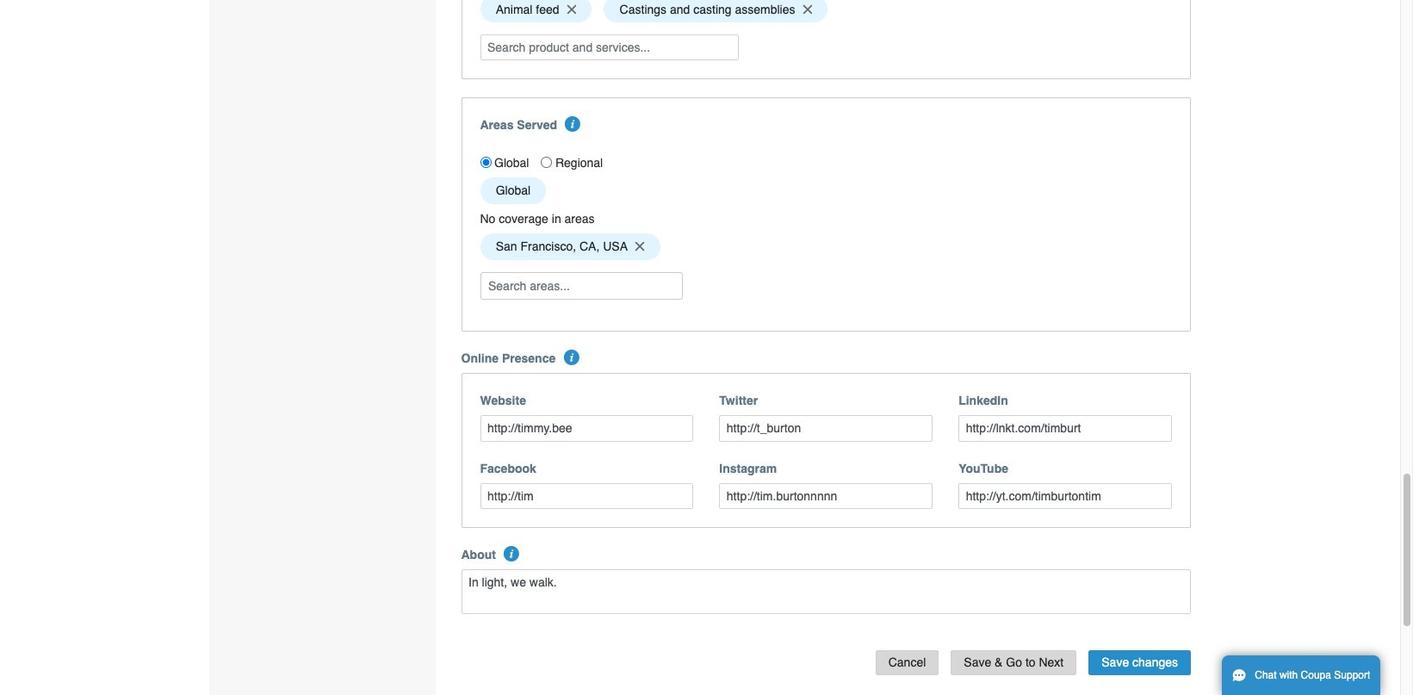 Task type: describe. For each thing, give the bounding box(es) containing it.
option for search product and services... field
[[480, 0, 592, 22]]

selected areas list box
[[474, 229, 1179, 264]]

option for 'search areas...' text field
[[480, 233, 661, 260]]

1 vertical spatial additional information image
[[564, 350, 579, 365]]



Task type: locate. For each thing, give the bounding box(es) containing it.
0 vertical spatial additional information image
[[566, 117, 581, 132]]

Search areas... text field
[[482, 273, 681, 299]]

selected list box
[[474, 0, 1179, 27]]

None text field
[[480, 415, 694, 442], [480, 483, 694, 509], [461, 570, 1192, 614], [480, 415, 694, 442], [480, 483, 694, 509], [461, 570, 1192, 614]]

Search product and services... field
[[480, 34, 739, 61]]

None text field
[[720, 415, 933, 442], [959, 415, 1173, 442], [720, 483, 933, 509], [959, 483, 1173, 509], [720, 415, 933, 442], [959, 415, 1173, 442], [720, 483, 933, 509], [959, 483, 1173, 509]]

additional information image
[[566, 117, 581, 132], [564, 350, 579, 365], [504, 546, 520, 562]]

None radio
[[542, 157, 553, 168]]

option inside selected areas "list box"
[[480, 233, 661, 260]]

None radio
[[480, 157, 492, 168]]

2 vertical spatial additional information image
[[504, 546, 520, 562]]

option
[[480, 0, 592, 22], [604, 0, 828, 22], [480, 233, 661, 260]]



Task type: vqa. For each thing, say whether or not it's contained in the screenshot.
Anti-
no



